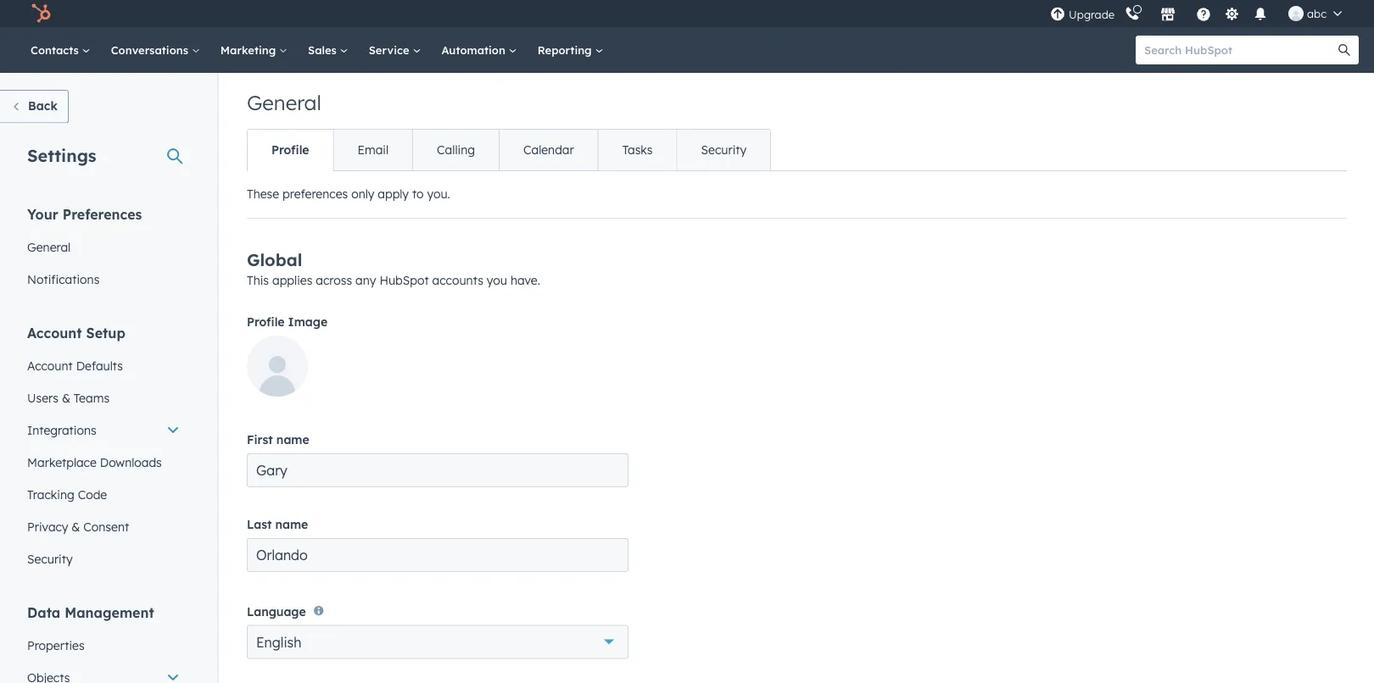 Task type: describe. For each thing, give the bounding box(es) containing it.
privacy & consent link
[[17, 511, 190, 543]]

general inside "link"
[[27, 240, 71, 254]]

calling
[[437, 143, 475, 157]]

sales
[[308, 43, 340, 57]]

these preferences only apply to you.
[[247, 187, 450, 201]]

marketplace downloads link
[[17, 447, 190, 479]]

notifications link
[[17, 263, 190, 296]]

profile link
[[248, 130, 333, 171]]

settings
[[27, 145, 96, 166]]

name for first name
[[276, 433, 309, 447]]

upgrade
[[1069, 8, 1115, 22]]

notifications button
[[1246, 0, 1275, 27]]

automation
[[441, 43, 509, 57]]

integrations button
[[17, 414, 190, 447]]

sales link
[[298, 27, 359, 73]]

marketplaces button
[[1150, 0, 1186, 27]]

calendar link
[[499, 130, 598, 171]]

calendar
[[523, 143, 574, 157]]

notifications image
[[1253, 8, 1268, 23]]

0 horizontal spatial security link
[[17, 543, 190, 576]]

preferences
[[283, 187, 348, 201]]

search image
[[1339, 44, 1351, 56]]

setup
[[86, 324, 125, 341]]

users
[[27, 391, 59, 405]]

menu containing abc
[[1049, 0, 1354, 27]]

marketing
[[220, 43, 279, 57]]

edit button
[[247, 336, 308, 403]]

marketplaces image
[[1161, 8, 1176, 23]]

navigation containing profile
[[247, 129, 771, 171]]

calling icon button
[[1118, 2, 1147, 25]]

email link
[[333, 130, 412, 171]]

you
[[487, 273, 507, 288]]

language
[[247, 604, 306, 619]]

first
[[247, 433, 273, 447]]

Last name text field
[[247, 539, 629, 573]]

your preferences element
[[17, 205, 190, 296]]

across
[[316, 273, 352, 288]]

teams
[[74, 391, 110, 405]]

abc
[[1307, 6, 1327, 20]]

calling link
[[412, 130, 499, 171]]

consent
[[83, 520, 129, 534]]

help image
[[1196, 8, 1211, 23]]

accounts
[[432, 273, 483, 288]]

privacy
[[27, 520, 68, 534]]

global
[[247, 249, 302, 271]]

abc button
[[1278, 0, 1352, 27]]

these
[[247, 187, 279, 201]]

code
[[78, 487, 107, 502]]

have.
[[511, 273, 540, 288]]

conversations link
[[101, 27, 210, 73]]

tracking
[[27, 487, 74, 502]]

defaults
[[76, 358, 123, 373]]

back link
[[0, 90, 69, 123]]

conversations
[[111, 43, 192, 57]]

any
[[356, 273, 376, 288]]

data management element
[[17, 604, 190, 684]]

your
[[27, 206, 58, 223]]

reporting
[[538, 43, 595, 57]]

settings link
[[1222, 5, 1243, 22]]

last name
[[247, 517, 308, 532]]

contacts link
[[20, 27, 101, 73]]

contacts
[[31, 43, 82, 57]]



Task type: locate. For each thing, give the bounding box(es) containing it.
hubspot link
[[20, 3, 64, 24]]

account defaults link
[[17, 350, 190, 382]]

0 horizontal spatial &
[[62, 391, 70, 405]]

account
[[27, 324, 82, 341], [27, 358, 73, 373]]

automation link
[[431, 27, 527, 73]]

account for account defaults
[[27, 358, 73, 373]]

security
[[701, 143, 747, 157], [27, 552, 73, 567]]

account for account setup
[[27, 324, 82, 341]]

general up 'profile' link at the top of page
[[247, 90, 321, 115]]

your preferences
[[27, 206, 142, 223]]

profile image
[[247, 315, 328, 330]]

0 vertical spatial security link
[[677, 130, 770, 171]]

name
[[276, 433, 309, 447], [275, 517, 308, 532]]

users & teams
[[27, 391, 110, 405]]

marketplace
[[27, 455, 97, 470]]

search button
[[1330, 36, 1359, 64]]

help button
[[1189, 0, 1218, 27]]

general
[[247, 90, 321, 115], [27, 240, 71, 254]]

& for users
[[62, 391, 70, 405]]

1 horizontal spatial security link
[[677, 130, 770, 171]]

profile
[[271, 143, 309, 157], [247, 315, 285, 330]]

navigation
[[247, 129, 771, 171]]

0 horizontal spatial security
[[27, 552, 73, 567]]

users & teams link
[[17, 382, 190, 414]]

profile inside navigation
[[271, 143, 309, 157]]

1 horizontal spatial security
[[701, 143, 747, 157]]

account setup
[[27, 324, 125, 341]]

name right last
[[275, 517, 308, 532]]

marketing link
[[210, 27, 298, 73]]

& right the privacy on the bottom of page
[[72, 520, 80, 534]]

profile for profile image
[[247, 315, 285, 330]]

account setup element
[[17, 324, 190, 576]]

first name
[[247, 433, 309, 447]]

1 vertical spatial profile
[[247, 315, 285, 330]]

integrations
[[27, 423, 96, 438]]

1 account from the top
[[27, 324, 82, 341]]

0 horizontal spatial general
[[27, 240, 71, 254]]

& right users
[[62, 391, 70, 405]]

hubspot image
[[31, 3, 51, 24]]

1 vertical spatial &
[[72, 520, 80, 534]]

profile left the image at the top of the page
[[247, 315, 285, 330]]

global this applies across any hubspot accounts you have.
[[247, 249, 540, 288]]

profile up preferences
[[271, 143, 309, 157]]

email
[[358, 143, 389, 157]]

english
[[256, 634, 302, 651]]

1 vertical spatial name
[[275, 517, 308, 532]]

data
[[27, 604, 60, 621]]

management
[[65, 604, 154, 621]]

gary orlando image
[[1289, 6, 1304, 21]]

general down your
[[27, 240, 71, 254]]

account up 'account defaults'
[[27, 324, 82, 341]]

to
[[412, 187, 424, 201]]

upgrade image
[[1050, 7, 1066, 22]]

First name text field
[[247, 454, 629, 488]]

image
[[288, 315, 328, 330]]

marketplace downloads
[[27, 455, 162, 470]]

1 horizontal spatial general
[[247, 90, 321, 115]]

security link
[[677, 130, 770, 171], [17, 543, 190, 576]]

hubspot
[[380, 273, 429, 288]]

notifications
[[27, 272, 100, 287]]

apply
[[378, 187, 409, 201]]

properties link
[[17, 630, 190, 662]]

service
[[369, 43, 413, 57]]

0 vertical spatial general
[[247, 90, 321, 115]]

1 vertical spatial security link
[[17, 543, 190, 576]]

1 vertical spatial security
[[27, 552, 73, 567]]

only
[[351, 187, 374, 201]]

security inside account setup element
[[27, 552, 73, 567]]

0 vertical spatial security
[[701, 143, 747, 157]]

applies
[[272, 273, 313, 288]]

name right first
[[276, 433, 309, 447]]

this
[[247, 273, 269, 288]]

downloads
[[100, 455, 162, 470]]

reporting link
[[527, 27, 614, 73]]

tracking code link
[[17, 479, 190, 511]]

0 vertical spatial profile
[[271, 143, 309, 157]]

back
[[28, 98, 58, 113]]

tracking code
[[27, 487, 107, 502]]

security inside navigation
[[701, 143, 747, 157]]

0 vertical spatial account
[[27, 324, 82, 341]]

Search HubSpot search field
[[1136, 36, 1344, 64]]

&
[[62, 391, 70, 405], [72, 520, 80, 534]]

general link
[[17, 231, 190, 263]]

tasks link
[[598, 130, 677, 171]]

1 vertical spatial general
[[27, 240, 71, 254]]

properties
[[27, 638, 84, 653]]

english button
[[247, 625, 629, 659]]

2 account from the top
[[27, 358, 73, 373]]

1 vertical spatial account
[[27, 358, 73, 373]]

you.
[[427, 187, 450, 201]]

1 horizontal spatial &
[[72, 520, 80, 534]]

preferences
[[63, 206, 142, 223]]

profile for profile
[[271, 143, 309, 157]]

last
[[247, 517, 272, 532]]

account up users
[[27, 358, 73, 373]]

tasks
[[622, 143, 653, 157]]

0 vertical spatial &
[[62, 391, 70, 405]]

calling icon image
[[1125, 7, 1140, 22]]

settings image
[[1225, 7, 1240, 22]]

menu
[[1049, 0, 1354, 27]]

privacy & consent
[[27, 520, 129, 534]]

account defaults
[[27, 358, 123, 373]]

& for privacy
[[72, 520, 80, 534]]

data management
[[27, 604, 154, 621]]

service link
[[359, 27, 431, 73]]

name for last name
[[275, 517, 308, 532]]

0 vertical spatial name
[[276, 433, 309, 447]]



Task type: vqa. For each thing, say whether or not it's contained in the screenshot.
Calling link
yes



